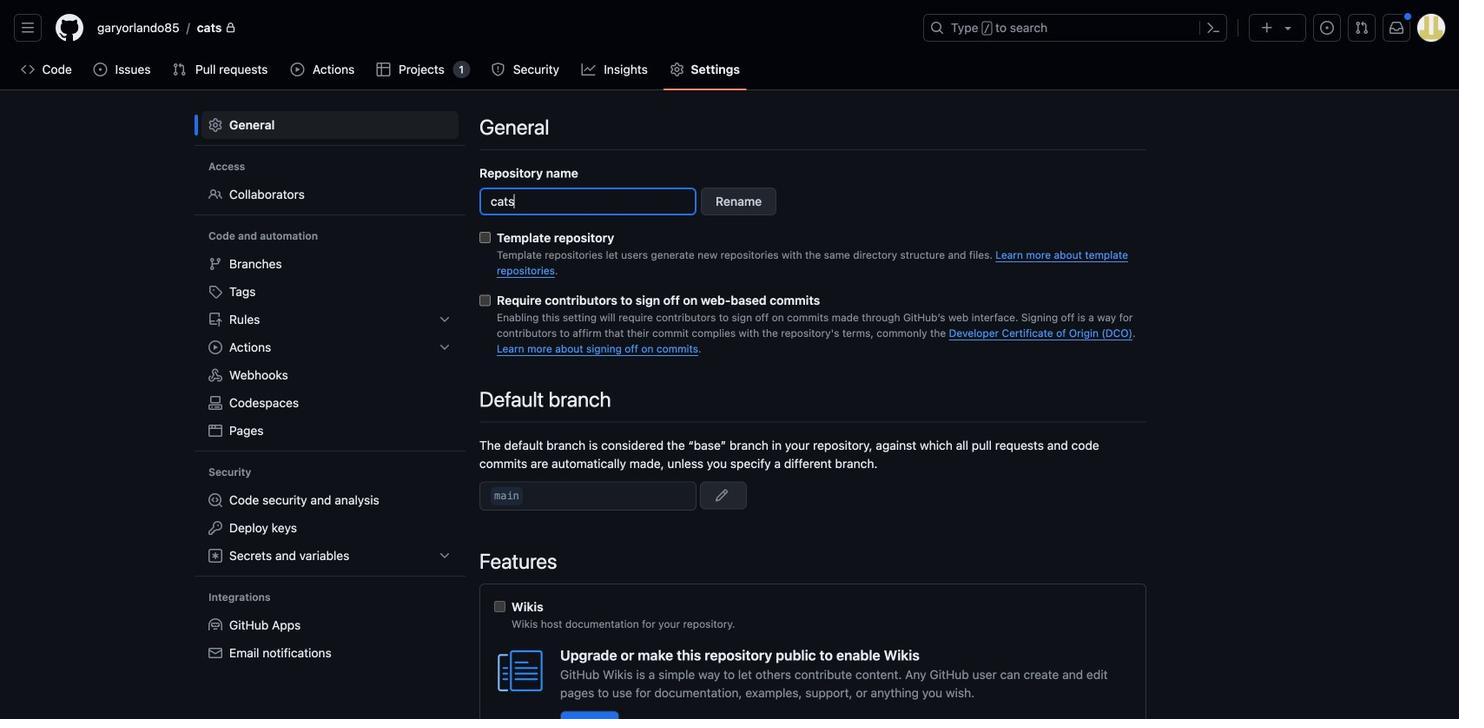 Task type: vqa. For each thing, say whether or not it's contained in the screenshot.
dot fill icon
no



Task type: locate. For each thing, give the bounding box(es) containing it.
issue opened image right code image
[[93, 63, 107, 76]]

hubot image
[[208, 618, 222, 632]]

None checkbox
[[480, 232, 491, 243], [480, 295, 491, 306], [494, 601, 506, 613], [480, 232, 491, 243], [480, 295, 491, 306], [494, 601, 506, 613]]

plus image
[[1260, 21, 1274, 35]]

codescan image
[[208, 493, 222, 507]]

1 horizontal spatial issue opened image
[[1320, 21, 1334, 35]]

homepage image
[[56, 14, 83, 42]]

issue opened image right "triangle down" 'icon'
[[1320, 21, 1334, 35]]

notifications image
[[1390, 21, 1404, 35]]

shield image
[[491, 63, 505, 76]]

None text field
[[480, 188, 697, 215]]

issue opened image for git pull request icon to the right
[[1320, 21, 1334, 35]]

1 vertical spatial git pull request image
[[173, 63, 186, 76]]

gear image
[[208, 118, 222, 132]]

0 horizontal spatial issue opened image
[[93, 63, 107, 76]]

0 vertical spatial git pull request image
[[1355, 21, 1369, 35]]

1 vertical spatial issue opened image
[[93, 63, 107, 76]]

issue opened image for left git pull request icon
[[93, 63, 107, 76]]

list
[[90, 14, 913, 42], [202, 250, 459, 445], [202, 486, 459, 570], [202, 612, 459, 667]]

0 vertical spatial issue opened image
[[1320, 21, 1334, 35]]

wikis image
[[494, 645, 546, 697]]

1 horizontal spatial git pull request image
[[1355, 21, 1369, 35]]

issue opened image
[[1320, 21, 1334, 35], [93, 63, 107, 76]]

git branch image
[[208, 257, 222, 271]]

table image
[[377, 63, 391, 76]]

wikis group
[[494, 598, 1132, 632]]

git pull request image
[[1355, 21, 1369, 35], [173, 63, 186, 76]]



Task type: describe. For each thing, give the bounding box(es) containing it.
code image
[[21, 63, 35, 76]]

command palette image
[[1207, 21, 1221, 35]]

gear image
[[670, 63, 684, 76]]

mail image
[[208, 646, 222, 660]]

triangle down image
[[1281, 21, 1295, 35]]

tag image
[[208, 285, 222, 299]]

codespaces image
[[208, 396, 222, 410]]

browser image
[[208, 424, 222, 438]]

key image
[[208, 521, 222, 535]]

0 horizontal spatial git pull request image
[[173, 63, 186, 76]]

graph image
[[582, 63, 596, 76]]

people image
[[208, 188, 222, 202]]

rename branch image
[[715, 489, 729, 503]]

webhook image
[[208, 368, 222, 382]]

play image
[[291, 63, 305, 76]]

lock image
[[225, 23, 236, 33]]



